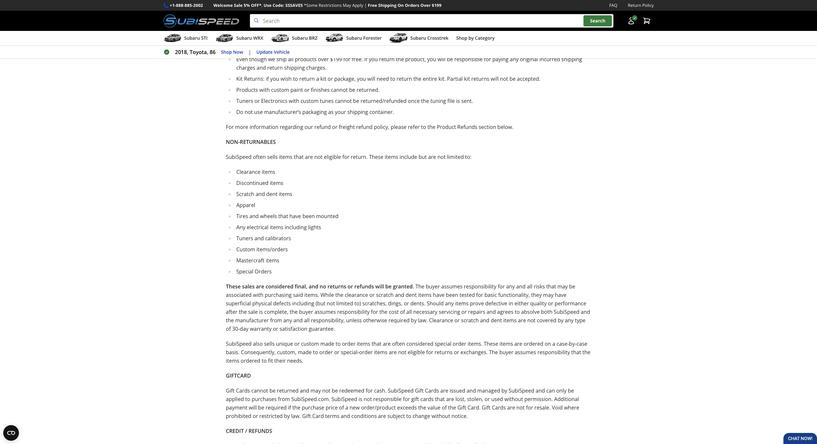 Task type: describe. For each thing, give the bounding box(es) containing it.
you left wish
[[270, 75, 279, 83]]

to down even though we ship all products over $199 for free. if you return the product, you will be responsible for paying any original incurred shipping charges and return shipping charges.
[[390, 75, 395, 83]]

type
[[575, 317, 586, 325]]

state
[[297, 45, 309, 52]]

1 horizontal spatial days
[[437, 6, 448, 13]]

will inside even though we ship all products over $199 for free. if you return the product, you will be responsible for paying any original incurred shipping charges and return shipping charges.
[[437, 56, 445, 63]]

1 horizontal spatial refund
[[314, 124, 331, 131]]

any up satisfaction
[[283, 317, 292, 325]]

gift up applied
[[226, 388, 235, 395]]

even
[[236, 56, 248, 63]]

1 vertical spatial orders
[[255, 268, 272, 276]]

of up the a subaru forester thumbnail image in the left of the page
[[329, 25, 334, 32]]

and up electrical
[[249, 213, 259, 220]]

be down authorized.
[[270, 25, 277, 32]]

to:
[[465, 154, 471, 161]]

been inside . the buyer assumes responsibility for any and all risks that may be associated with purchasing said items. while the clearance or scratch and dent items have been tested for basic functionality, they may have superficial physical defects including (but not limited to) scratches, dings, or dents. should any items prove defective in either quality or performance after the sale is complete, the buyer assumes responsibility for the cost of all necessary servicing or repairs and agrees to absolve both subispeed and the manufacturer from any and all responsibility, unless otherwise required by law. clearance or scratch and dent items are not covered by any type of 30-day warranty or satisfaction guarantee.
[[446, 292, 458, 299]]

1 horizontal spatial responsibility
[[464, 283, 496, 291]]

0 vertical spatial eligible
[[324, 154, 341, 161]]

product,
[[405, 56, 426, 63]]

be up purchases
[[269, 388, 276, 395]]

1 vertical spatial wheels
[[260, 213, 277, 220]]

below.
[[497, 124, 513, 131]]

any left type
[[565, 317, 574, 325]]

value
[[428, 405, 440, 412]]

update vehicle
[[256, 49, 290, 55]]

2018, toyota, 86
[[175, 49, 216, 56]]

or up scratches,
[[369, 292, 375, 299]]

and down repairs
[[480, 317, 489, 325]]

or right dings,
[[404, 300, 409, 308]]

subaru wrx
[[236, 35, 263, 41]]

be inside even though we ship all products over $199 for free. if you return the product, you will be responsible for paying any original incurred shipping charges and return shipping charges.
[[447, 56, 453, 63]]

to right wish
[[293, 75, 298, 83]]

1 vertical spatial any
[[236, 224, 245, 231]]

2 horizontal spatial refund
[[356, 124, 373, 131]]

and up functionality,
[[516, 283, 526, 291]]

open widget image
[[3, 426, 19, 442]]

1 vertical spatial assumes
[[314, 309, 336, 316]]

to down guarantee.
[[313, 349, 318, 357]]

kit
[[236, 75, 243, 83]]

be up authorized.
[[280, 6, 286, 13]]

wrx
[[253, 35, 263, 41]]

required inside gift cards cannot be returned and may not be redeemed for cash. subispeed gift cards are issued and managed by subispeed and can only be applied to purchases from subispeed.com. subispeed is not responsible for gift cards that are lost, stolen, or used without permission. additional payment will be required if the purchase price of a new order/product exceeds the value of the gift card. gift cards are not for resale. void where prohibited or restricted by law. gift card terms and conditions are subject to change without notice.
[[266, 405, 287, 412]]

2018,
[[175, 49, 188, 56]]

0 vertical spatial these
[[369, 154, 383, 161]]

a down the charges.
[[316, 75, 319, 83]]

you right product,
[[427, 56, 436, 63]]

return up products with custom paint or finishes cannot be returned.
[[299, 75, 315, 83]]

gift down lost,
[[457, 405, 466, 412]]

cannot inside gift cards cannot be returned and may not be redeemed for cash. subispeed gift cards are issued and managed by subispeed and can only be applied to purchases from subispeed.com. subispeed is not responsible for gift cards that are lost, stolen, or used without permission. additional payment will be required if the purchase price of a new order/product exceeds the value of the gift card. gift cards are not for resale. void where prohibited or restricted by law. gift card terms and conditions are subject to change without notice.
[[251, 388, 268, 395]]

new
[[350, 405, 360, 412]]

also inside subispeed also sells unique or custom made to order items that are often considered special order items. these items are ordered on a case-by-case basis. consequently, custom, made to order or special-order items are not eligible for returns or exchanges. the buyer assumes responsibility that the items ordered to fit their needs.
[[253, 341, 263, 348]]

2 (30) from the left
[[562, 6, 571, 13]]

law. inside gift cards cannot be returned and may not be redeemed for cash. subispeed gift cards are issued and managed by subispeed and can only be applied to purchases from subispeed.com. subispeed is not responsible for gift cards that are lost, stolen, or used without permission. additional payment will be required if the purchase price of a new order/product exceeds the value of the gift card. gift cards are not for resale. void where prohibited or restricted by law. gift card terms and conditions are subject to change without notice.
[[291, 413, 301, 420]]

any inside all wheels need to be inspected prior to mounting a tire on them. once a tire is mounted on a wheel the wheel is unable to be returned. mfg's warranty on wheels also state any defects must be discovered before tires are mounted on wheels.
[[310, 45, 319, 52]]

and down electrical
[[254, 235, 264, 242]]

sells for often
[[267, 154, 278, 161]]

that inside gift cards cannot be returned and may not be redeemed for cash. subispeed gift cards are issued and managed by subispeed and can only be applied to purchases from subispeed.com. subispeed is not responsible for gift cards that are lost, stolen, or used without permission. additional payment will be required if the purchase price of a new order/product exceeds the value of the gift card. gift cards are not for resale. void where prohibited or restricted by law. gift card terms and conditions are subject to change without notice.
[[435, 396, 445, 403]]

faq
[[609, 2, 617, 8]]

by-
[[569, 341, 577, 348]]

even though we ship all products over $199 for free. if you return the product, you will be responsible for paying any original incurred shipping charges and return shipping charges.
[[236, 56, 582, 71]]

restrictions
[[319, 2, 342, 8]]

or right unique
[[294, 341, 300, 348]]

refunds
[[354, 283, 374, 291]]

defective
[[485, 300, 507, 308]]

and up from subispeed.com.
[[300, 388, 309, 395]]

a refund will only be made if your request for an rma is obtained within thirty (30) days of receiving the item(s). any return after thirty (30) days will not be authorized.
[[236, 6, 584, 21]]

all down the dents.
[[406, 309, 412, 316]]

exchanges.
[[461, 349, 488, 357]]

said
[[293, 292, 303, 299]]

products with custom paint or finishes cannot be returned.
[[236, 86, 380, 94]]

0 horizontal spatial scratch
[[376, 292, 394, 299]]

section
[[479, 124, 496, 131]]

0 vertical spatial custom
[[271, 86, 289, 94]]

special orders
[[236, 268, 272, 276]]

defects inside . the buyer assumes responsibility for any and all risks that may be associated with purchasing said items. while the clearance or scratch and dent items have been tested for basic functionality, they may have superficial physical defects including (but not limited to) scratches, dings, or dents. should any items prove defective in either quality or performance after the sale is complete, the buyer assumes responsibility for the cost of all necessary servicing or repairs and agrees to absolve both subispeed and the manufacturer from any and all responsibility, unless otherwise required by law. clearance or scratch and dent items are not covered by any type of 30-day warranty or satisfaction guarantee.
[[273, 300, 291, 308]]

may inside gift cards cannot be returned and may not be redeemed for cash. subispeed gift cards are issued and managed by subispeed and can only be applied to purchases from subispeed.com. subispeed is not responsible for gift cards that are lost, stolen, or used without permission. additional payment will be required if the purchase price of a new order/product exceeds the value of the gift card. gift cards are not for resale. void where prohibited or restricted by law. gift card terms and conditions are subject to change without notice.
[[311, 388, 321, 395]]

86
[[210, 49, 216, 56]]

on up discovered
[[373, 36, 380, 43]]

a up tires
[[411, 36, 414, 43]]

satisfaction
[[280, 326, 307, 333]]

lights
[[308, 224, 321, 231]]

risks
[[534, 283, 545, 291]]

0 vertical spatial considered
[[266, 283, 293, 291]]

2 kit from the left
[[464, 75, 470, 83]]

paying
[[492, 56, 508, 63]]

do
[[236, 109, 243, 116]]

used
[[491, 396, 503, 403]]

quality
[[530, 300, 547, 308]]

issued
[[450, 388, 465, 395]]

all inside even though we ship all products over $199 for free. if you return the product, you will be responsible for paying any original incurred shipping charges and return shipping charges.
[[288, 56, 293, 63]]

to inside . the buyer assumes responsibility for any and all risks that may be associated with purchasing said items. while the clearance or scratch and dent items have been tested for basic functionality, they may have superficial physical defects including (but not limited to) scratches, dings, or dents. should any items prove defective in either quality or performance after the sale is complete, the buyer assumes responsibility for the cost of all necessary servicing or repairs and agrees to absolve both subispeed and the manufacturer from any and all responsibility, unless otherwise required by law. clearance or scratch and dent items are not covered by any type of 30-day warranty or satisfaction guarantee.
[[515, 309, 520, 316]]

within inside a refund will only be made if your request for an rma is obtained within thirty (30) days of receiving the item(s). any return after thirty (30) days will not be authorized.
[[396, 6, 411, 13]]

0 vertical spatial limited
[[447, 154, 464, 161]]

2 horizontal spatial cards
[[492, 405, 506, 412]]

0 horizontal spatial responsibility
[[337, 309, 370, 316]]

888-
[[176, 2, 185, 8]]

you up returned.
[[357, 75, 366, 83]]

by up used
[[501, 388, 507, 395]]

shop for shop by category
[[456, 35, 467, 41]]

limited inside . the buyer assumes responsibility for any and all risks that may be associated with purchasing said items. while the clearance or scratch and dent items have been tested for basic functionality, they may have superficial physical defects including (but not limited to) scratches, dings, or dents. should any items prove defective in either quality or performance after the sale is complete, the buyer assumes responsibility for the cost of all necessary servicing or repairs and agrees to absolve both subispeed and the manufacturer from any and all responsibility, unless otherwise required by law. clearance or scratch and dent items are not covered by any type of 30-day warranty or satisfaction guarantee.
[[336, 300, 353, 308]]

0 horizontal spatial clearance
[[236, 169, 260, 176]]

and left no
[[309, 283, 318, 291]]

1 vertical spatial with
[[289, 98, 299, 105]]

0 vertical spatial must
[[257, 25, 269, 32]]

30-
[[232, 326, 240, 333]]

1 horizontal spatial orders
[[405, 2, 419, 8]]

unless
[[346, 317, 362, 325]]

that down by-
[[571, 349, 581, 357]]

be left returned.
[[536, 36, 542, 43]]

be left accepted.
[[510, 75, 516, 83]]

tuners or electronics with custom tunes cannot be returned/refunded once the tuning file is sent.
[[236, 98, 473, 105]]

be down returned.
[[353, 98, 359, 105]]

0 vertical spatial including
[[285, 224, 307, 231]]

1 vertical spatial mounted
[[427, 45, 449, 52]]

the inside subispeed also sells unique or custom made to order items that are often considered special order items. these items are ordered on a case-by-case basis. consequently, custom, made to order or special-order items are not eligible for returns or exchanges. the buyer assumes responsibility that the items ordered to fit their needs.
[[582, 349, 590, 357]]

0 vertical spatial assumes
[[441, 283, 463, 291]]

you right the if
[[369, 56, 378, 63]]

exceptions.
[[406, 25, 437, 32]]

scratch and dent items
[[236, 191, 292, 198]]

subispeed often sells items that are not eligible for return. these items include but are not limited to:
[[226, 154, 471, 161]]

1 horizontal spatial may
[[543, 292, 553, 299]]

. the buyer assumes responsibility for any and all risks that may be associated with purchasing said items. while the clearance or scratch and dent items have been tested for basic functionality, they may have superficial physical defects including (but not limited to) scratches, dings, or dents. should any items prove defective in either quality or performance after the sale is complete, the buyer assumes responsibility for the cost of all necessary servicing or repairs and agrees to absolve both subispeed and the manufacturer from any and all responsibility, unless otherwise required by law. clearance or scratch and dent items are not covered by any type of 30-day warranty or satisfaction guarantee.
[[226, 283, 590, 333]]

subispeed logo image
[[163, 14, 239, 28]]

discontinued items
[[236, 180, 283, 187]]

for inside even though we ship all products over $199 for free. if you return the product, you will be responsible for paying any original incurred shipping charges and return shipping charges.
[[484, 56, 491, 63]]

1 vertical spatial if
[[266, 75, 269, 83]]

often inside subispeed also sells unique or custom made to order items that are often considered special order items. these items are ordered on a case-by-case basis. consequently, custom, made to order or special-order items are not eligible for returns or exchanges. the buyer assumes responsibility that the items ordered to fit their needs.
[[392, 341, 405, 348]]

0 vertical spatial often
[[253, 154, 266, 161]]

both
[[541, 309, 552, 316]]

and up "permission."
[[536, 388, 545, 395]]

free.
[[352, 56, 363, 63]]

discontinued
[[236, 180, 268, 187]]

0 vertical spatial with
[[259, 86, 270, 94]]

on down wrx
[[259, 45, 266, 52]]

and down new on the left
[[341, 413, 350, 420]]

or up clearance
[[348, 283, 353, 291]]

2002
[[193, 2, 203, 8]]

1 vertical spatial shipping
[[284, 64, 305, 71]]

0 vertical spatial shipping
[[561, 56, 582, 63]]

2 horizontal spatial have
[[555, 292, 566, 299]]

by down the necessary
[[411, 317, 417, 325]]

applied
[[226, 396, 244, 403]]

after inside a refund will only be made if your request for an rma is obtained within thirty (30) days of receiving the item(s). any return after thirty (30) days will not be authorized.
[[535, 6, 546, 13]]

refund inside a refund will only be made if your request for an rma is obtained within thirty (30) days of receiving the item(s). any return after thirty (30) days will not be authorized.
[[241, 6, 257, 13]]

1 vertical spatial need
[[377, 75, 389, 83]]

or up both
[[548, 300, 553, 308]]

gift up the gift
[[415, 388, 424, 395]]

to right unable
[[530, 36, 535, 43]]

be left redeemed
[[332, 388, 338, 395]]

be up "vehicle"
[[283, 36, 289, 43]]

0 horizontal spatial have
[[289, 213, 301, 220]]

0 horizontal spatial days
[[317, 25, 328, 32]]

gift down purchase
[[302, 413, 311, 420]]

will down paying
[[491, 75, 499, 83]]

0 vertical spatial original
[[345, 25, 363, 32]]

1 vertical spatial without
[[432, 413, 450, 420]]

defects inside all wheels need to be inspected prior to mounting a tire on them. once a tire is mounted on a wheel the wheel is unable to be returned. mfg's warranty on wheels also state any defects must be discovered before tires are mounted on wheels.
[[320, 45, 338, 52]]

1 vertical spatial within
[[293, 25, 308, 32]]

1 horizontal spatial have
[[433, 292, 445, 299]]

0 vertical spatial may
[[557, 283, 568, 291]]

to down responsibility,
[[336, 341, 341, 348]]

subispeed inside . the buyer assumes responsibility for any and all risks that may be associated with purchasing said items. while the clearance or scratch and dent items have been tested for basic functionality, they may have superficial physical defects including (but not limited to) scratches, dings, or dents. should any items prove defective in either quality or performance after the sale is complete, the buyer assumes responsibility for the cost of all necessary servicing or repairs and agrees to absolve both subispeed and the manufacturer from any and all responsibility, unless otherwise required by law. clearance or scratch and dent items are not covered by any type of 30-day warranty or satisfaction guarantee.
[[554, 309, 579, 316]]

tuners for tuners or electronics with custom tunes cannot be returned/refunded once the tuning file is sent.
[[236, 98, 253, 105]]

forester
[[363, 35, 382, 41]]

unique
[[276, 341, 293, 348]]

are inside . the buyer assumes responsibility for any and all risks that may be associated with purchasing said items. while the clearance or scratch and dent items have been tested for basic functionality, they may have superficial physical defects including (but not limited to) scratches, dings, or dents. should any items prove defective in either quality or performance after the sale is complete, the buyer assumes responsibility for the cost of all necessary servicing or repairs and agrees to absolve both subispeed and the manufacturer from any and all responsibility, unless otherwise required by law. clearance or scratch and dent items are not covered by any type of 30-day warranty or satisfaction guarantee.
[[518, 317, 526, 325]]

1 vertical spatial custom
[[301, 98, 319, 105]]

if
[[364, 56, 367, 63]]

return down before
[[379, 56, 395, 63]]

or down managed
[[485, 396, 490, 403]]

returns:
[[244, 75, 264, 83]]

and up satisfaction
[[293, 317, 303, 325]]

be up tuners or electronics with custom tunes cannot be returned/refunded once the tuning file is sent.
[[349, 86, 355, 94]]

tuners and calibrators
[[236, 235, 291, 242]]

or left repairs
[[461, 309, 467, 316]]

or left freight at the top of page
[[332, 124, 337, 131]]

file
[[447, 98, 455, 105]]

only inside gift cards cannot be returned and may not be redeemed for cash. subispeed gift cards are issued and managed by subispeed and can only be applied to purchases from subispeed.com. subispeed is not responsible for gift cards that are lost, stolen, or used without permission. additional payment will be required if the purchase price of a new order/product exceeds the value of the gift card. gift cards are not for resale. void where prohibited or restricted by law. gift card terms and conditions are subject to change without notice.
[[556, 388, 567, 395]]

either
[[515, 300, 529, 308]]

made up a subaru brz thumbnail image
[[278, 25, 292, 32]]

will right "refunds"
[[375, 283, 384, 291]]

gift right card. in the right of the page
[[482, 405, 490, 412]]

subaru wrx button
[[215, 32, 263, 45]]

0 horizontal spatial been
[[302, 213, 315, 220]]

search button
[[584, 15, 612, 26]]

be up free. at the left top of the page
[[353, 45, 359, 52]]

0 vertical spatial returns
[[471, 75, 489, 83]]

if inside a refund will only be made if your request for an rma is obtained within thirty (30) days of receiving the item(s). any return after thirty (30) days will not be authorized.
[[302, 6, 305, 13]]

of right value
[[442, 405, 447, 412]]

2 horizontal spatial days
[[573, 6, 584, 13]]

$199 for
[[330, 56, 350, 63]]

managed
[[477, 388, 500, 395]]

stolen,
[[467, 396, 483, 403]]

credit
[[226, 428, 244, 435]]

of right cost
[[400, 309, 405, 316]]

subaru for subaru forester
[[346, 35, 362, 41]]

a subaru forester thumbnail image image
[[325, 33, 344, 43]]

1 vertical spatial these
[[226, 283, 241, 291]]

cannot for tunes
[[335, 98, 352, 105]]

is left unable
[[506, 36, 510, 43]]

update vehicle button
[[256, 49, 290, 56]]

a left forester
[[360, 36, 363, 43]]

a up 'wheels.'
[[461, 36, 464, 43]]

and down granted
[[395, 292, 404, 299]]

warranty inside . the buyer assumes responsibility for any and all risks that may be associated with purchasing said items. while the clearance or scratch and dent items have been tested for basic functionality, they may have superficial physical defects including (but not limited to) scratches, dings, or dents. should any items prove defective in either quality or performance after the sale is complete, the buyer assumes responsibility for the cost of all necessary servicing or repairs and agrees to absolve both subispeed and the manufacturer from any and all responsibility, unless otherwise required by law. clearance or scratch and dent items are not covered by any type of 30-day warranty or satisfaction guarantee.
[[250, 326, 272, 333]]

all
[[236, 36, 242, 43]]

that inside . the buyer assumes responsibility for any and all risks that may be associated with purchasing said items. while the clearance or scratch and dent items have been tested for basic functionality, they may have superficial physical defects including (but not limited to) scratches, dings, or dents. should any items prove defective in either quality or performance after the sale is complete, the buyer assumes responsibility for the cost of all necessary servicing or repairs and agrees to absolve both subispeed and the manufacturer from any and all responsibility, unless otherwise required by law. clearance or scratch and dent items are not covered by any type of 30-day warranty or satisfaction guarantee.
[[546, 283, 556, 291]]

return down even though we ship all products over $199 for free. if you return the product, you will be responsible for paying any original incurred shipping charges and return shipping charges.
[[397, 75, 412, 83]]

or down "from"
[[273, 326, 278, 333]]

order/product
[[361, 405, 396, 412]]

be down purchases
[[258, 405, 264, 412]]

subispeed up the gift
[[388, 388, 414, 395]]

a inside gift cards cannot be returned and may not be redeemed for cash. subispeed gift cards are issued and managed by subispeed and can only be applied to purchases from subispeed.com. subispeed is not responsible for gift cards that are lost, stolen, or used without permission. additional payment will be required if the purchase price of a new order/product exceeds the value of the gift card. gift cards are not for resale. void where prohibited or restricted by law. gift card terms and conditions are subject to change without notice.
[[345, 405, 348, 412]]

is right 'file'
[[456, 98, 460, 105]]

1 vertical spatial your
[[335, 109, 346, 116]]

necessary
[[413, 309, 437, 316]]

law. inside . the buyer assumes responsibility for any and all risks that may be associated with purchasing said items. while the clearance or scratch and dent items have been tested for basic functionality, they may have superficial physical defects including (but not limited to) scratches, dings, or dents. should any items prove defective in either quality or performance after the sale is complete, the buyer assumes responsibility for the cost of all necessary servicing or repairs and agrees to absolve both subispeed and the manufacturer from any and all responsibility, unless otherwise required by law. clearance or scratch and dent items are not covered by any type of 30-day warranty or satisfaction guarantee.
[[418, 317, 428, 325]]

purchasing
[[265, 292, 292, 299]]

electrical
[[247, 224, 268, 231]]

once
[[397, 36, 409, 43]]

entire
[[423, 75, 437, 83]]

a
[[236, 6, 240, 13]]

be down welcome sale 5% off*. use code: sssave5
[[255, 14, 261, 21]]

required inside . the buyer assumes responsibility for any and all risks that may be associated with purchasing said items. while the clearance or scratch and dent items have been tested for basic functionality, they may have superficial physical defects including (but not limited to) scratches, dings, or dents. should any items prove defective in either quality or performance after the sale is complete, the buyer assumes responsibility for the cost of all necessary servicing or repairs and agrees to absolve both subispeed and the manufacturer from any and all responsibility, unless otherwise required by law. clearance or scratch and dent items are not covered by any type of 30-day warranty or satisfaction guarantee.
[[389, 317, 410, 325]]

sti
[[201, 35, 208, 41]]

special-
[[341, 349, 359, 357]]

a subaru brz thumbnail image image
[[271, 33, 289, 43]]

is inside a refund will only be made if your request for an rma is obtained within thirty (30) days of receiving the item(s). any return after thirty (30) days will not be authorized.
[[368, 6, 372, 13]]

after inside . the buyer assumes responsibility for any and all risks that may be associated with purchasing said items. while the clearance or scratch and dent items have been tested for basic functionality, they may have superficial physical defects including (but not limited to) scratches, dings, or dents. should any items prove defective in either quality or performance after the sale is complete, the buyer assumes responsibility for the cost of all necessary servicing or repairs and agrees to absolve both subispeed and the manufacturer from any and all responsibility, unless otherwise required by law. clearance or scratch and dent items are not covered by any type of 30-day warranty or satisfaction guarantee.
[[226, 309, 237, 316]]

and up stolen,
[[467, 388, 476, 395]]

subaru crosstrek button
[[389, 32, 448, 45]]

while
[[320, 292, 334, 299]]

subaru forester
[[346, 35, 382, 41]]

on up 'wheels.'
[[453, 36, 460, 43]]

with inside . the buyer assumes responsibility for any and all risks that may be associated with purchasing said items. while the clearance or scratch and dent items have been tested for basic functionality, they may have superficial physical defects including (but not limited to) scratches, dings, or dents. should any items prove defective in either quality or performance after the sale is complete, the buyer assumes responsibility for the cost of all necessary servicing or repairs and agrees to absolve both subispeed and the manufacturer from any and all responsibility, unless otherwise required by law. clearance or scratch and dent items are not covered by any type of 30-day warranty or satisfaction guarantee.
[[253, 292, 263, 299]]

1 horizontal spatial cards
[[425, 388, 439, 395]]

subispeed down redeemed
[[331, 396, 357, 403]]

that down otherwise
[[372, 341, 381, 348]]

rma
[[355, 6, 366, 13]]

guarantee.
[[309, 326, 335, 333]]

by right covered
[[558, 317, 564, 325]]

1 horizontal spatial without
[[504, 396, 523, 403]]

that up any electrical items including lights
[[278, 213, 288, 220]]

custom
[[236, 246, 255, 253]]

0 horizontal spatial ordered
[[241, 358, 260, 365]]

tires
[[406, 45, 416, 52]]

of inside a refund will only be made if your request for an rma is obtained within thirty (30) days of receiving the item(s). any return after thirty (30) days will not be authorized.
[[450, 6, 454, 13]]

any inside a refund will only be made if your request for an rma is obtained within thirty (30) days of receiving the item(s). any return after thirty (30) days will not be authorized.
[[508, 6, 517, 13]]

1 vertical spatial returns
[[328, 283, 346, 291]]

sale
[[234, 2, 243, 8]]

agrees
[[497, 309, 513, 316]]

a inside subispeed also sells unique or custom made to order items that are often considered special order items. these items are ordered on a case-by-case basis. consequently, custom, made to order or special-order items are not eligible for returns or exchanges. the buyer assumes responsibility that the items ordered to fit their needs.
[[552, 341, 555, 348]]

returned.
[[357, 86, 380, 94]]

off*.
[[251, 2, 263, 8]]



Task type: locate. For each thing, give the bounding box(es) containing it.
0 horizontal spatial assumes
[[314, 309, 336, 316]]

a left case-
[[552, 341, 555, 348]]

mounted down crosstrek
[[427, 45, 449, 52]]

0 horizontal spatial your
[[307, 6, 318, 13]]

cannot
[[331, 86, 348, 94], [335, 98, 352, 105], [251, 388, 268, 395]]

return
[[628, 2, 641, 8]]

tuners
[[236, 98, 253, 105], [236, 235, 253, 242]]

include
[[400, 154, 417, 161]]

cards up 'cards'
[[425, 388, 439, 395]]

terms
[[325, 413, 339, 420]]

dent down the .
[[406, 292, 417, 299]]

search input field
[[250, 14, 613, 28]]

0 horizontal spatial refund
[[241, 6, 257, 13]]

1 vertical spatial considered
[[406, 341, 433, 348]]

cannot for finishes
[[331, 86, 348, 94]]

1 horizontal spatial after
[[535, 6, 546, 13]]

a subaru wrx thumbnail image image
[[215, 33, 234, 43]]

all up satisfaction
[[304, 317, 310, 325]]

often
[[253, 154, 266, 161], [392, 341, 405, 348]]

if right returns:
[[266, 75, 269, 83]]

wheels inside all wheels need to be inspected prior to mounting a tire on them. once a tire is mounted on a wheel the wheel is unable to be returned. mfg's warranty on wheels also state any defects must be discovered before tires are mounted on wheels.
[[267, 45, 284, 52]]

custom down products with custom paint or finishes cannot be returned.
[[301, 98, 319, 105]]

made down guarantee.
[[320, 341, 334, 348]]

to up "vehicle"
[[276, 36, 281, 43]]

your
[[307, 6, 318, 13], [335, 109, 346, 116]]

1 vertical spatial |
[[248, 49, 251, 56]]

1 horizontal spatial ordered
[[524, 341, 543, 348]]

2 vertical spatial these
[[484, 341, 498, 348]]

2 vertical spatial mounted
[[316, 213, 338, 220]]

no
[[320, 283, 326, 291]]

0 vertical spatial without
[[504, 396, 523, 403]]

2 horizontal spatial responsibility
[[537, 349, 570, 357]]

button image
[[627, 17, 635, 25]]

also inside all wheels need to be inspected prior to mounting a tire on them. once a tire is mounted on a wheel the wheel is unable to be returned. mfg's warranty on wheels also state any defects must be discovered before tires are mounted on wheels.
[[285, 45, 295, 52]]

0 vertical spatial ordered
[[524, 341, 543, 348]]

considered left special
[[406, 341, 433, 348]]

2 vertical spatial responsibility
[[537, 349, 570, 357]]

is down exceptions. at the top
[[425, 36, 428, 43]]

not inside subispeed also sells unique or custom made to order items that are often considered special order items. these items are ordered on a case-by-case basis. consequently, custom, made to order or special-order items are not eligible for returns or exchanges. the buyer assumes responsibility that the items ordered to fit their needs.
[[398, 349, 406, 357]]

though
[[249, 56, 267, 63]]

responsible
[[454, 56, 483, 63], [373, 396, 402, 403]]

brz
[[309, 35, 318, 41]]

have up should
[[433, 292, 445, 299]]

subaru up the "state"
[[292, 35, 308, 41]]

1 vertical spatial shop
[[221, 49, 232, 55]]

been up lights
[[302, 213, 315, 220]]

if inside gift cards cannot be returned and may not be redeemed for cash. subispeed gift cards are issued and managed by subispeed and can only be applied to purchases from subispeed.com. subispeed is not responsible for gift cards that are lost, stolen, or used without permission. additional payment will be required if the purchase price of a new order/product exceeds the value of the gift card. gift cards are not for resale. void where prohibited or restricted by law. gift card terms and conditions are subject to change without notice.
[[288, 405, 291, 412]]

before
[[388, 45, 404, 52]]

considered inside subispeed also sells unique or custom made to order items that are often considered special order items. these items are ordered on a case-by-case basis. consequently, custom, made to order or special-order items are not eligible for returns or exchanges. the buyer assumes responsibility that the items ordered to fit their needs.
[[406, 341, 433, 348]]

a subaru crosstrek thumbnail image image
[[389, 33, 408, 43]]

not inside a refund will only be made if your request for an rma is obtained within thirty (30) days of receiving the item(s). any return after thirty (30) days will not be authorized.
[[246, 14, 254, 21]]

1 vertical spatial after
[[226, 309, 237, 316]]

responsible inside even though we ship all products over $199 for free. if you return the product, you will be responsible for paying any original incurred shipping charges and return shipping charges.
[[454, 56, 483, 63]]

(but
[[316, 300, 325, 308]]

1 tuners from the top
[[236, 98, 253, 105]]

responsibility down case-
[[537, 349, 570, 357]]

0 horizontal spatial the
[[415, 283, 424, 291]]

from
[[270, 317, 282, 325]]

defects
[[320, 45, 338, 52], [273, 300, 291, 308]]

1 wheel from the left
[[465, 36, 480, 43]]

0 horizontal spatial often
[[253, 154, 266, 161]]

need inside all wheels need to be inspected prior to mounting a tire on them. once a tire is mounted on a wheel the wheel is unable to be returned. mfg's warranty on wheels also state any defects must be discovered before tires are mounted on wheels.
[[263, 36, 275, 43]]

2 tuners from the top
[[236, 235, 253, 242]]

subaru for subaru wrx
[[236, 35, 252, 41]]

a left new on the left
[[345, 405, 348, 412]]

1 horizontal spatial must
[[339, 45, 351, 52]]

0 horizontal spatial after
[[226, 309, 237, 316]]

1 horizontal spatial shop
[[456, 35, 467, 41]]

returns up while on the left
[[328, 283, 346, 291]]

any inside even though we ship all products over $199 for free. if you return the product, you will be responsible for paying any original incurred shipping charges and return shipping charges.
[[510, 56, 519, 63]]

apparel
[[236, 202, 255, 209]]

all wheels need to be inspected prior to mounting a tire on them. once a tire is mounted on a wheel the wheel is unable to be returned. mfg's warranty on wheels also state any defects must be discovered before tires are mounted on wheels.
[[236, 36, 583, 52]]

1 horizontal spatial required
[[389, 317, 410, 325]]

responsibility inside subispeed also sells unique or custom made to order items that are often considered special order items. these items are ordered on a case-by-case basis. consequently, custom, made to order or special-order items are not eligible for returns or exchanges. the buyer assumes responsibility that the items ordered to fit their needs.
[[537, 349, 570, 357]]

0 vertical spatial defects
[[320, 45, 338, 52]]

1 horizontal spatial clearance
[[429, 317, 453, 325]]

0 vertical spatial need
[[263, 36, 275, 43]]

0 horizontal spatial need
[[263, 36, 275, 43]]

superficial
[[226, 300, 251, 308]]

will down a
[[236, 14, 244, 21]]

mfg's
[[569, 36, 583, 43]]

0 horizontal spatial required
[[266, 405, 287, 412]]

wheel up paying
[[491, 36, 505, 43]]

subispeed down non-
[[226, 154, 252, 161]]

subaru brz
[[292, 35, 318, 41]]

any right paying
[[510, 56, 519, 63]]

the inside even though we ship all products over $199 for free. if you return the product, you will be responsible for paying any original incurred shipping charges and return shipping charges.
[[396, 56, 404, 63]]

cards down used
[[492, 405, 506, 412]]

0 horizontal spatial kit
[[320, 75, 326, 83]]

also up consequently,
[[253, 341, 263, 348]]

return inside a refund will only be made if your request for an rma is obtained within thirty (30) days of receiving the item(s). any return after thirty (30) days will not be authorized.
[[518, 6, 533, 13]]

over
[[420, 2, 431, 8]]

assumes
[[441, 283, 463, 291], [314, 309, 336, 316], [515, 349, 536, 357]]

to)
[[354, 300, 361, 308]]

2 horizontal spatial returns
[[471, 75, 489, 83]]

authorized.
[[263, 14, 290, 21]]

1 horizontal spatial defects
[[320, 45, 338, 52]]

0 vertical spatial also
[[285, 45, 295, 52]]

repairs
[[468, 309, 485, 316]]

notice.
[[451, 413, 468, 420]]

1 vertical spatial scratch
[[461, 317, 479, 325]]

2 subaru from the left
[[236, 35, 252, 41]]

shop now
[[221, 49, 243, 55]]

case-
[[557, 341, 569, 348]]

subaru inside dropdown button
[[184, 35, 200, 41]]

2 thirty from the left
[[548, 6, 561, 13]]

of right the price
[[339, 405, 344, 412]]

by inside dropdown button
[[468, 35, 474, 41]]

shipping down mfg's
[[561, 56, 582, 63]]

1 horizontal spatial been
[[446, 292, 458, 299]]

885-
[[185, 2, 193, 8]]

items
[[279, 154, 292, 161], [385, 154, 398, 161], [262, 169, 275, 176], [270, 180, 283, 187], [279, 191, 292, 198], [270, 224, 283, 231], [266, 257, 279, 265], [418, 292, 432, 299], [455, 300, 469, 308], [503, 317, 517, 325], [357, 341, 370, 348], [500, 341, 513, 348], [374, 349, 387, 357], [226, 358, 239, 365]]

refunds
[[249, 428, 272, 435]]

warranty inside all wheels need to be inspected prior to mounting a tire on them. once a tire is mounted on a wheel the wheel is unable to be returned. mfg's warranty on wheels also state any defects must be discovered before tires are mounted on wheels.
[[236, 45, 258, 52]]

0 vertical spatial any
[[508, 6, 517, 13]]

mounting
[[335, 36, 358, 43]]

items. inside . the buyer assumes responsibility for any and all risks that may be associated with purchasing said items. while the clearance or scratch and dent items have been tested for basic functionality, they may have superficial physical defects including (but not limited to) scratches, dings, or dents. should any items prove defective in either quality or performance after the sale is complete, the buyer assumes responsibility for the cost of all necessary servicing or repairs and agrees to absolve both subispeed and the manufacturer from any and all responsibility, unless otherwise required by law. clearance or scratch and dent items are not covered by any type of 30-day warranty or satisfaction guarantee.
[[304, 292, 319, 299]]

4 subaru from the left
[[346, 35, 362, 41]]

fit
[[268, 358, 273, 365]]

vehicle
[[274, 49, 290, 55]]

consequently,
[[241, 349, 276, 357]]

for more information regarding our refund or freight refund policy, please refer to the product refunds section below.
[[226, 124, 513, 131]]

0 horizontal spatial items.
[[304, 292, 319, 299]]

1 horizontal spatial tire
[[415, 36, 423, 43]]

sssave5
[[285, 2, 303, 8]]

1 horizontal spatial within
[[396, 6, 411, 13]]

be up the additional
[[568, 388, 574, 395]]

sells inside subispeed also sells unique or custom made to order items that are often considered special order items. these items are ordered on a case-by-case basis. consequently, custom, made to order or special-order items are not eligible for returns or exchanges. the buyer assumes responsibility that the items ordered to fit their needs.
[[264, 341, 275, 348]]

will
[[259, 6, 267, 13], [236, 14, 244, 21], [437, 56, 445, 63], [367, 75, 375, 83], [491, 75, 499, 83], [375, 283, 384, 291], [249, 405, 257, 412]]

or left special-
[[334, 349, 339, 357]]

on left 'wheels.'
[[451, 45, 457, 52]]

shop now link
[[221, 49, 243, 56]]

made inside a refund will only be made if your request for an rma is obtained within thirty (30) days of receiving the item(s). any return after thirty (30) days will not be authorized.
[[287, 6, 301, 13]]

need up returned.
[[377, 75, 389, 83]]

functionality,
[[498, 292, 530, 299]]

subispeed inside subispeed also sells unique or custom made to order items that are often considered special order items. these items are ordered on a case-by-case basis. consequently, custom, made to order or special-order items are not eligible for returns or exchanges. the buyer assumes responsibility that the items ordered to fit their needs.
[[226, 341, 252, 348]]

1 horizontal spatial returns
[[435, 349, 453, 357]]

the inside subispeed also sells unique or custom made to order items that are often considered special order items. these items are ordered on a case-by-case basis. consequently, custom, made to order or special-order items are not eligible for returns or exchanges. the buyer assumes responsibility that the items ordered to fit their needs.
[[489, 349, 498, 357]]

returns right partial
[[471, 75, 489, 83]]

to right refer at the top
[[421, 124, 426, 131]]

package,
[[334, 75, 356, 83]]

non-
[[226, 139, 240, 146]]

product
[[437, 124, 456, 131]]

must inside all wheels need to be inspected prior to mounting a tire on them. once a tire is mounted on a wheel the wheel is unable to be returned. mfg's warranty on wheels also state any defects must be discovered before tires are mounted on wheels.
[[339, 45, 351, 52]]

is inside gift cards cannot be returned and may not be redeemed for cash. subispeed gift cards are issued and managed by subispeed and can only be applied to purchases from subispeed.com. subispeed is not responsible for gift cards that are lost, stolen, or used without permission. additional payment will be required if the purchase price of a new order/product exceeds the value of the gift card. gift cards are not for resale. void where prohibited or restricted by law. gift card terms and conditions are subject to change without notice.
[[358, 396, 362, 403]]

by right "restricted"
[[284, 413, 290, 420]]

including
[[285, 224, 307, 231], [292, 300, 314, 308]]

receiving
[[456, 6, 478, 13]]

within right obtained
[[396, 6, 411, 13]]

made up needs.
[[298, 349, 312, 357]]

now
[[233, 49, 243, 55]]

1 thirty from the left
[[412, 6, 425, 13]]

and up type
[[581, 309, 590, 316]]

inspected
[[290, 36, 314, 43]]

1 horizontal spatial if
[[288, 405, 291, 412]]

have up any electrical items including lights
[[289, 213, 301, 220]]

2 vertical spatial dent
[[491, 317, 502, 325]]

tire down exceptions. at the top
[[415, 36, 423, 43]]

any up servicing
[[445, 300, 454, 308]]

a subaru sti thumbnail image image
[[163, 33, 182, 43]]

0 vertical spatial scratch
[[376, 292, 394, 299]]

0 horizontal spatial must
[[257, 25, 269, 32]]

1 horizontal spatial shipping
[[347, 109, 368, 116]]

2 tire from the left
[[415, 36, 423, 43]]

over
[[318, 56, 329, 63]]

shipping
[[378, 2, 396, 8]]

or right paint at the top of page
[[304, 86, 310, 94]]

return right item(s).
[[518, 6, 533, 13]]

1 vertical spatial only
[[556, 388, 567, 395]]

1 horizontal spatial (30)
[[562, 6, 571, 13]]

0 vertical spatial buyer
[[426, 283, 440, 291]]

associated
[[226, 292, 252, 299]]

custom
[[271, 86, 289, 94], [301, 98, 319, 105], [301, 341, 319, 348]]

gift cards cannot be returned and may not be redeemed for cash. subispeed gift cards are issued and managed by subispeed and can only be applied to purchases from subispeed.com. subispeed is not responsible for gift cards that are lost, stolen, or used without permission. additional payment will be required if the purchase price of a new order/product exceeds the value of the gift card. gift cards are not for resale. void where prohibited or restricted by law. gift card terms and conditions are subject to change without notice.
[[226, 388, 579, 420]]

and inside even though we ship all products over $199 for free. if you return the product, you will be responsible for paying any original incurred shipping charges and return shipping charges.
[[257, 64, 266, 71]]

law.
[[418, 317, 428, 325], [291, 413, 301, 420]]

1 vertical spatial limited
[[336, 300, 353, 308]]

toyota,
[[190, 49, 208, 56]]

0 horizontal spatial original
[[345, 25, 363, 32]]

eligible inside subispeed also sells unique or custom made to order items that are often considered special order items. these items are ordered on a case-by-case basis. consequently, custom, made to order or special-order items are not eligible for returns or exchanges. the buyer assumes responsibility that the items ordered to fit their needs.
[[408, 349, 425, 357]]

or down servicing
[[455, 317, 460, 325]]

ordered down consequently,
[[241, 358, 260, 365]]

0 horizontal spatial limited
[[336, 300, 353, 308]]

clearance up 'discontinued'
[[236, 169, 260, 176]]

wheels
[[267, 45, 284, 52], [260, 213, 277, 220]]

an
[[348, 6, 354, 13]]

subaru for subaru crosstrek
[[410, 35, 426, 41]]

use
[[254, 109, 263, 116]]

law. down the necessary
[[418, 317, 428, 325]]

often down returnables on the top left of page
[[253, 154, 266, 161]]

1 horizontal spatial scratch
[[461, 317, 479, 325]]

subaru for subaru sti
[[184, 35, 200, 41]]

for
[[339, 6, 346, 13], [484, 56, 491, 63], [342, 154, 349, 161], [498, 283, 505, 291], [476, 292, 483, 299], [371, 309, 378, 316], [426, 349, 433, 357], [366, 388, 373, 395], [403, 396, 410, 403], [526, 405, 533, 412]]

products
[[236, 86, 258, 94]]

*some
[[304, 2, 318, 8]]

your inside a refund will only be made if your request for an rma is obtained within thirty (30) days of receiving the item(s). any return after thirty (30) days will not be authorized.
[[307, 6, 318, 13]]

original inside even though we ship all products over $199 for free. if you return the product, you will be responsible for paying any original incurred shipping charges and return shipping charges.
[[520, 56, 538, 63]]

your right as
[[335, 109, 346, 116]]

1 vertical spatial law.
[[291, 413, 301, 420]]

1 horizontal spatial often
[[392, 341, 405, 348]]

1 vertical spatial often
[[392, 341, 405, 348]]

the inside . the buyer assumes responsibility for any and all risks that may be associated with purchasing said items. while the clearance or scratch and dent items have been tested for basic functionality, they may have superficial physical defects including (but not limited to) scratches, dings, or dents. should any items prove defective in either quality or performance after the sale is complete, the buyer assumes responsibility for the cost of all necessary servicing or repairs and agrees to absolve both subispeed and the manufacturer from any and all responsibility, unless otherwise required by law. clearance or scratch and dent items are not covered by any type of 30-day warranty or satisfaction guarantee.
[[415, 283, 424, 291]]

0 horizontal spatial cards
[[236, 388, 250, 395]]

all left risks
[[527, 283, 532, 291]]

1 vertical spatial clearance
[[429, 317, 453, 325]]

the inside all wheels need to be inspected prior to mounting a tire on them. once a tire is mounted on a wheel the wheel is unable to be returned. mfg's warranty on wheels also state any defects must be discovered before tires are mounted on wheels.
[[481, 36, 489, 43]]

1 vertical spatial been
[[446, 292, 458, 299]]

cannot up purchases
[[251, 388, 268, 395]]

that down regarding
[[294, 154, 304, 161]]

1 horizontal spatial eligible
[[408, 349, 425, 357]]

tires and wheels that have been mounted
[[236, 213, 338, 220]]

for inside a refund will only be made if your request for an rma is obtained within thirty (30) days of receiving the item(s). any return after thirty (30) days will not be authorized.
[[339, 6, 346, 13]]

crosstrek
[[427, 35, 448, 41]]

1 subaru from the left
[[184, 35, 200, 41]]

item(s).
[[488, 6, 506, 13]]

1 kit from the left
[[320, 75, 326, 83]]

5 subaru from the left
[[410, 35, 426, 41]]

shop inside shop by category dropdown button
[[456, 35, 467, 41]]

1 horizontal spatial dent
[[406, 292, 417, 299]]

dent down the agrees
[[491, 317, 502, 325]]

1 horizontal spatial any
[[508, 6, 517, 13]]

2 wheel from the left
[[491, 36, 505, 43]]

subaru
[[184, 35, 200, 41], [236, 35, 252, 41], [292, 35, 308, 41], [346, 35, 362, 41], [410, 35, 426, 41]]

and down discontinued items
[[256, 191, 265, 198]]

shop left now
[[221, 49, 232, 55]]

kit returns: if you wish to return a kit or package, you will need to return the entire kit. partial kit returns will not be accepted.
[[236, 75, 540, 83]]

0 vertical spatial |
[[364, 2, 367, 8]]

custom down guarantee.
[[301, 341, 319, 348]]

resale.
[[534, 405, 551, 412]]

to down exceeds
[[406, 413, 411, 420]]

the right the .
[[415, 283, 424, 291]]

items. down these sales are considered final, and no returns or refunds will be granted
[[304, 292, 319, 299]]

returns inside subispeed also sells unique or custom made to order items that are often considered special order items. these items are ordered on a case-by-case basis. consequently, custom, made to order or special-order items are not eligible for returns or exchanges. the buyer assumes responsibility that the items ordered to fit their needs.
[[435, 349, 453, 357]]

shop for shop now
[[221, 49, 232, 55]]

refund left policy,
[[356, 124, 373, 131]]

any down tires
[[236, 224, 245, 231]]

faq link
[[609, 2, 617, 9]]

1 horizontal spatial responsible
[[454, 56, 483, 63]]

1 vertical spatial sells
[[264, 341, 275, 348]]

or left exchanges.
[[454, 349, 459, 357]]

1 vertical spatial buyer
[[299, 309, 313, 316]]

any down brz in the top of the page
[[310, 45, 319, 52]]

on inside subispeed also sells unique or custom made to order items that are often considered special order items. these items are ordered on a case-by-case basis. consequently, custom, made to order or special-order items are not eligible for returns or exchanges. the buyer assumes responsibility that the items ordered to fit their needs.
[[545, 341, 551, 348]]

or left package,
[[328, 75, 333, 83]]

0 horizontal spatial orders
[[255, 268, 272, 276]]

0 horizontal spatial |
[[248, 49, 251, 56]]

tested
[[460, 292, 475, 299]]

1 vertical spatial including
[[292, 300, 314, 308]]

of left receiving
[[450, 6, 454, 13]]

1 vertical spatial also
[[253, 341, 263, 348]]

items/orders
[[256, 246, 288, 253]]

subaru crosstrek
[[410, 35, 448, 41]]

wheels
[[244, 36, 261, 43]]

special
[[435, 341, 451, 348]]

sells down returnables on the top left of page
[[267, 154, 278, 161]]

1 vertical spatial defects
[[273, 300, 291, 308]]

subaru for subaru brz
[[292, 35, 308, 41]]

custom up electronics
[[271, 86, 289, 94]]

physical
[[252, 300, 272, 308]]

thirty up "search input" field
[[412, 6, 425, 13]]

be inside . the buyer assumes responsibility for any and all risks that may be associated with purchasing said items. while the clearance or scratch and dent items have been tested for basic functionality, they may have superficial physical defects including (but not limited to) scratches, dings, or dents. should any items prove defective in either quality or performance after the sale is complete, the buyer assumes responsibility for the cost of all necessary servicing or repairs and agrees to absolve both subispeed and the manufacturer from any and all responsibility, unless otherwise required by law. clearance or scratch and dent items are not covered by any type of 30-day warranty or satisfaction guarantee.
[[569, 283, 575, 291]]

for
[[226, 124, 234, 131]]

where
[[564, 405, 579, 412]]

1 horizontal spatial items.
[[468, 341, 482, 348]]

shop inside "shop now" link
[[221, 49, 232, 55]]

1 vertical spatial required
[[266, 405, 287, 412]]

buyer inside subispeed also sells unique or custom made to order items that are often considered special order items. these items are ordered on a case-by-case basis. consequently, custom, made to order or special-order items are not eligible for returns or exchanges. the buyer assumes responsibility that the items ordered to fit their needs.
[[499, 349, 513, 357]]

0 horizontal spatial (30)
[[427, 6, 436, 13]]

0 horizontal spatial shop
[[221, 49, 232, 55]]

invoice
[[364, 25, 381, 32]]

3 subaru from the left
[[292, 35, 308, 41]]

will up returned.
[[367, 75, 375, 83]]

free
[[368, 2, 377, 8]]

these up exchanges.
[[484, 341, 498, 348]]

2 horizontal spatial dent
[[491, 317, 502, 325]]

0 vertical spatial responsibility
[[464, 283, 496, 291]]

kit up finishes
[[320, 75, 326, 83]]

items. inside subispeed also sells unique or custom made to order items that are often considered special order items. these items are ordered on a case-by-case basis. consequently, custom, made to order or special-order items are not eligible for returns or exchanges. the buyer assumes responsibility that the items ordered to fit their needs.
[[468, 341, 482, 348]]

days up "search input" field
[[437, 6, 448, 13]]

required
[[389, 317, 410, 325], [266, 405, 287, 412]]

absolve
[[521, 309, 540, 316]]

covered
[[537, 317, 556, 325]]

0 horizontal spatial eligible
[[324, 154, 341, 161]]

0 vertical spatial dent
[[266, 191, 277, 198]]

assumes inside subispeed also sells unique or custom made to order items that are often considered special order items. these items are ordered on a case-by-case basis. consequently, custom, made to order or special-order items are not eligible for returns or exchanges. the buyer assumes responsibility that the items ordered to fit their needs.
[[515, 349, 536, 357]]

our
[[305, 124, 313, 131]]

final,
[[295, 283, 307, 291]]

wish
[[281, 75, 292, 83]]

0 horizontal spatial considered
[[266, 283, 293, 291]]

1 horizontal spatial limited
[[447, 154, 464, 161]]

required up "restricted"
[[266, 405, 287, 412]]

0 vertical spatial shop
[[456, 35, 467, 41]]

sells for also
[[264, 341, 275, 348]]

the inside a refund will only be made if your request for an rma is obtained within thirty (30) days of receiving the item(s). any return after thirty (30) days will not be authorized.
[[479, 6, 487, 13]]

is inside . the buyer assumes responsibility for any and all risks that may be associated with purchasing said items. while the clearance or scratch and dent items have been tested for basic functionality, they may have superficial physical defects including (but not limited to) scratches, dings, or dents. should any items prove defective in either quality or performance after the sale is complete, the buyer assumes responsibility for the cost of all necessary servicing or repairs and agrees to absolve both subispeed and the manufacturer from any and all responsibility, unless otherwise required by law. clearance or scratch and dent items are not covered by any type of 30-day warranty or satisfaction guarantee.
[[259, 309, 263, 316]]

will inside gift cards cannot be returned and may not be redeemed for cash. subispeed gift cards are issued and managed by subispeed and can only be applied to purchases from subispeed.com. subispeed is not responsible for gift cards that are lost, stolen, or used without permission. additional payment will be required if the purchase price of a new order/product exceeds the value of the gift card. gift cards are not for resale. void where prohibited or restricted by law. gift card terms and conditions are subject to change without notice.
[[249, 405, 257, 412]]

or left "restricted"
[[253, 413, 258, 420]]

1 vertical spatial may
[[543, 292, 553, 299]]

only inside a refund will only be made if your request for an rma is obtained within thirty (30) days of receiving the item(s). any return after thirty (30) days will not be authorized.
[[268, 6, 278, 13]]

days right 30
[[317, 25, 328, 32]]

may up from subispeed.com.
[[311, 388, 321, 395]]

by
[[468, 35, 474, 41], [411, 317, 417, 325], [558, 317, 564, 325], [501, 388, 507, 395], [284, 413, 290, 420]]

1 tire from the left
[[364, 36, 372, 43]]

responsible inside gift cards cannot be returned and may not be redeemed for cash. subispeed gift cards are issued and managed by subispeed and can only be applied to purchases from subispeed.com. subispeed is not responsible for gift cards that are lost, stolen, or used without permission. additional payment will be required if the purchase price of a new order/product exceeds the value of the gift card. gift cards are not for resale. void where prohibited or restricted by law. gift card terms and conditions are subject to change without notice.
[[373, 396, 402, 403]]

0 vertical spatial your
[[307, 6, 318, 13]]

1 (30) from the left
[[427, 6, 436, 13]]

0 vertical spatial the
[[415, 283, 424, 291]]

any up functionality,
[[506, 283, 515, 291]]

0 horizontal spatial any
[[236, 224, 245, 231]]

clearance inside . the buyer assumes responsibility for any and all risks that may be associated with purchasing said items. while the clearance or scratch and dent items have been tested for basic functionality, they may have superficial physical defects including (but not limited to) scratches, dings, or dents. should any items prove defective in either quality or performance after the sale is complete, the buyer assumes responsibility for the cost of all necessary servicing or repairs and agrees to absolve both subispeed and the manufacturer from any and all responsibility, unless otherwise required by law. clearance or scratch and dent items are not covered by any type of 30-day warranty or satisfaction guarantee.
[[429, 317, 453, 325]]

including inside . the buyer assumes responsibility for any and all risks that may be associated with purchasing said items. while the clearance or scratch and dent items have been tested for basic functionality, they may have superficial physical defects including (but not limited to) scratches, dings, or dents. should any items prove defective in either quality or performance after the sale is complete, the buyer assumes responsibility for the cost of all necessary servicing or repairs and agrees to absolve both subispeed and the manufacturer from any and all responsibility, unless otherwise required by law. clearance or scratch and dent items are not covered by any type of 30-day warranty or satisfaction guarantee.
[[292, 300, 314, 308]]

to right prior
[[328, 36, 333, 43]]

these inside subispeed also sells unique or custom made to order items that are often considered special order items. these items are ordered on a case-by-case basis. consequently, custom, made to order or special-order items are not eligible for returns or exchanges. the buyer assumes responsibility that the items ordered to fit their needs.
[[484, 341, 498, 348]]

are inside all wheels need to be inspected prior to mounting a tire on them. once a tire is mounted on a wheel the wheel is unable to be returned. mfg's warranty on wheels also state any defects must be discovered before tires are mounted on wheels.
[[418, 45, 426, 52]]

custom inside subispeed also sells unique or custom made to order items that are often considered special order items. these items are ordered on a case-by-case basis. consequently, custom, made to order or special-order items are not eligible for returns or exchanges. the buyer assumes responsibility that the items ordered to fit their needs.
[[301, 341, 319, 348]]

0 vertical spatial cannot
[[331, 86, 348, 94]]

return.
[[351, 154, 368, 161]]

scratch
[[376, 292, 394, 299], [461, 317, 479, 325]]

dents.
[[410, 300, 425, 308]]

days up search button
[[573, 6, 584, 13]]

tuners for tuners and calibrators
[[236, 235, 253, 242]]

should
[[427, 300, 444, 308]]

returns down special
[[435, 349, 453, 357]]

or up use
[[254, 98, 260, 105]]

dings,
[[388, 300, 402, 308]]

subaru brz button
[[271, 32, 318, 45]]

for inside subispeed also sells unique or custom made to order items that are often considered special order items. these items are ordered on a case-by-case basis. consequently, custom, made to order or special-order items are not eligible for returns or exchanges. the buyer assumes responsibility that the items ordered to fit their needs.
[[426, 349, 433, 357]]

0 vertical spatial sells
[[267, 154, 278, 161]]

0 vertical spatial mounted
[[430, 36, 452, 43]]

2 vertical spatial assumes
[[515, 349, 536, 357]]



Task type: vqa. For each thing, say whether or not it's contained in the screenshot.
56308
no



